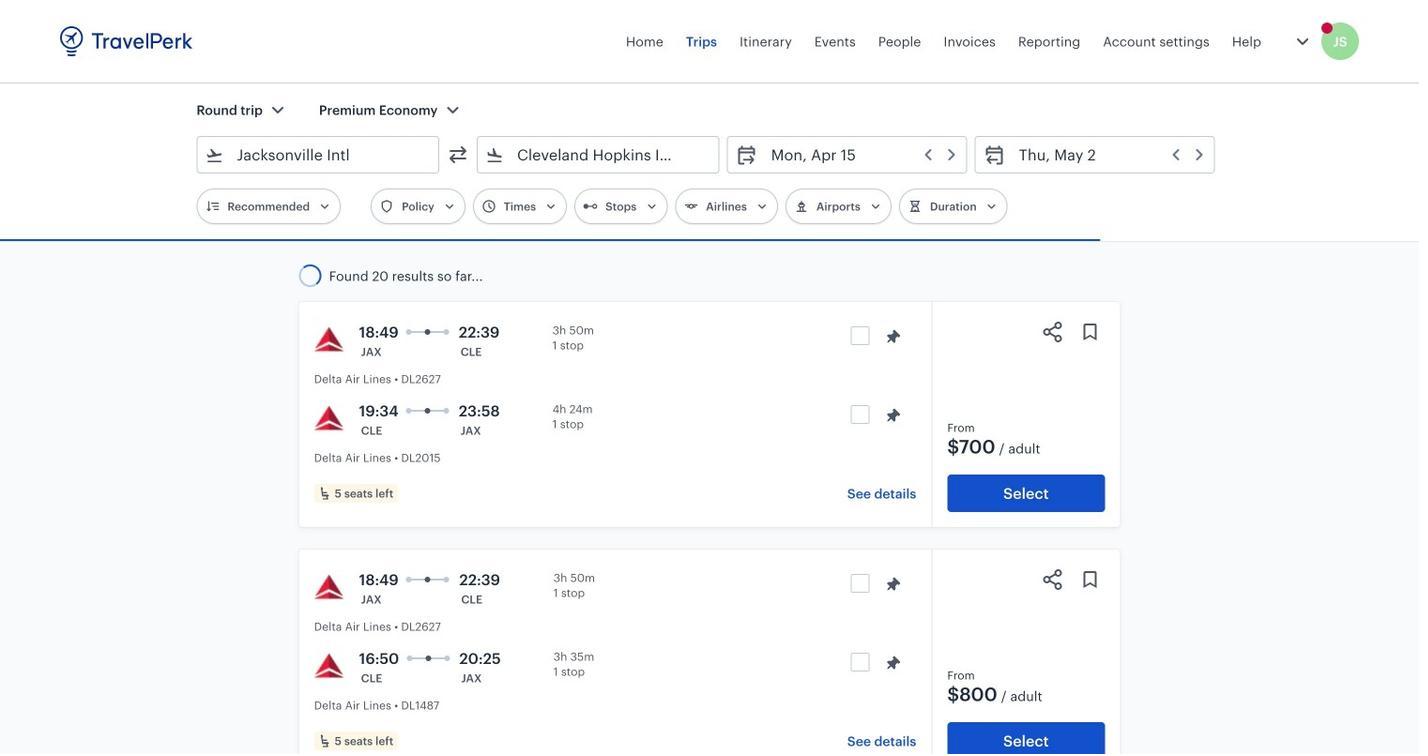 Task type: describe. For each thing, give the bounding box(es) containing it.
From search field
[[224, 140, 414, 170]]

1 delta air lines image from the top
[[314, 404, 344, 434]]

2 delta air lines image from the top
[[314, 651, 344, 681]]

2 delta air lines image from the top
[[314, 573, 344, 603]]

To search field
[[504, 140, 694, 170]]



Task type: locate. For each thing, give the bounding box(es) containing it.
1 vertical spatial delta air lines image
[[314, 651, 344, 681]]

delta air lines image
[[314, 404, 344, 434], [314, 573, 344, 603]]

1 vertical spatial delta air lines image
[[314, 573, 344, 603]]

0 vertical spatial delta air lines image
[[314, 404, 344, 434]]

delta air lines image
[[314, 325, 344, 355], [314, 651, 344, 681]]

Return field
[[1006, 140, 1207, 170]]

1 delta air lines image from the top
[[314, 325, 344, 355]]

Depart field
[[758, 140, 959, 170]]

0 vertical spatial delta air lines image
[[314, 325, 344, 355]]



Task type: vqa. For each thing, say whether or not it's contained in the screenshot.
Add first traveler search field
no



